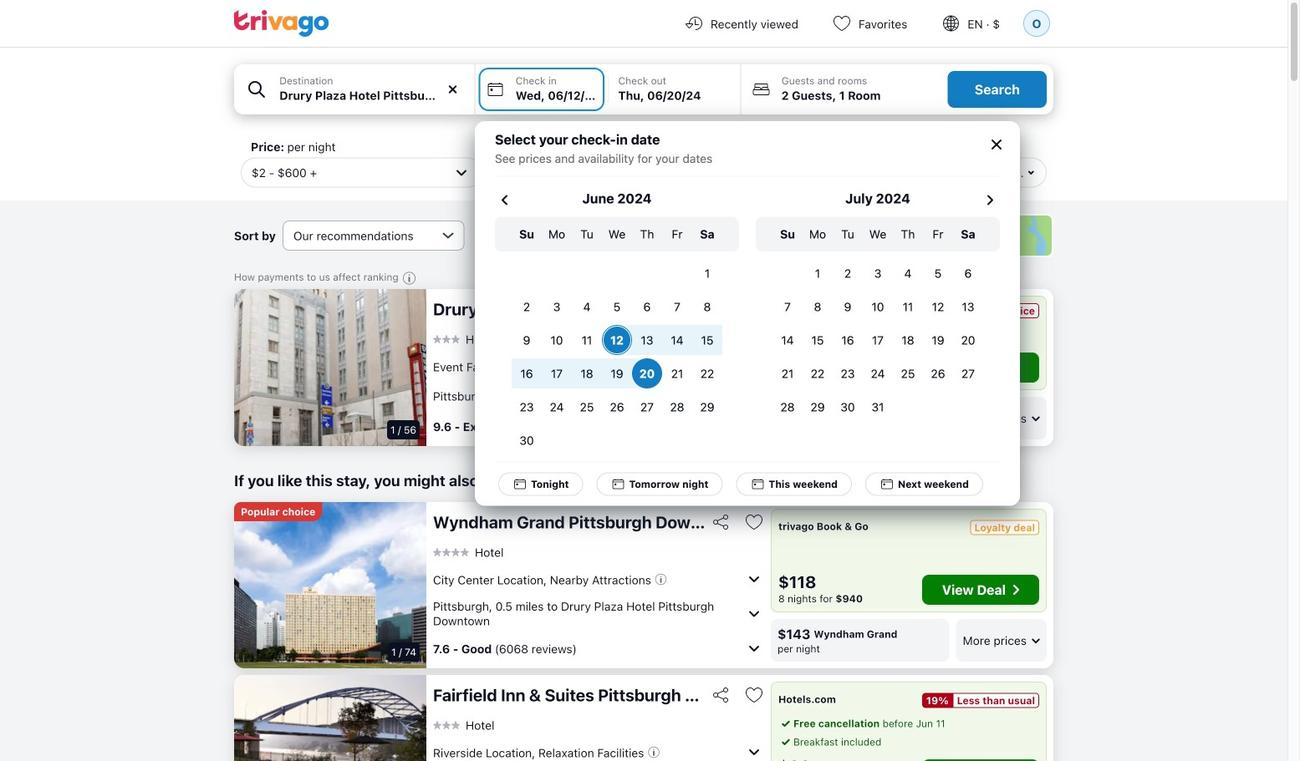 Task type: locate. For each thing, give the bounding box(es) containing it.
previous image
[[495, 190, 515, 210]]

Where to? search field
[[279, 87, 465, 105]]

None field
[[234, 64, 475, 115]]

clear image
[[445, 82, 461, 97]]

next image
[[980, 190, 1000, 210]]

fairfield inn & suites pittsburgh neville island, (pittsburgh, usa) image
[[234, 676, 426, 762]]



Task type: vqa. For each thing, say whether or not it's contained in the screenshot.
EN · $ button
no



Task type: describe. For each thing, give the bounding box(es) containing it.
wyndham grand pittsburgh downtown, (pittsburgh, usa) image
[[234, 503, 426, 669]]

trivago logo image
[[234, 10, 329, 37]]

drury plaza hotel pittsburgh downtown, (pittsburgh, usa) image
[[234, 289, 426, 447]]



